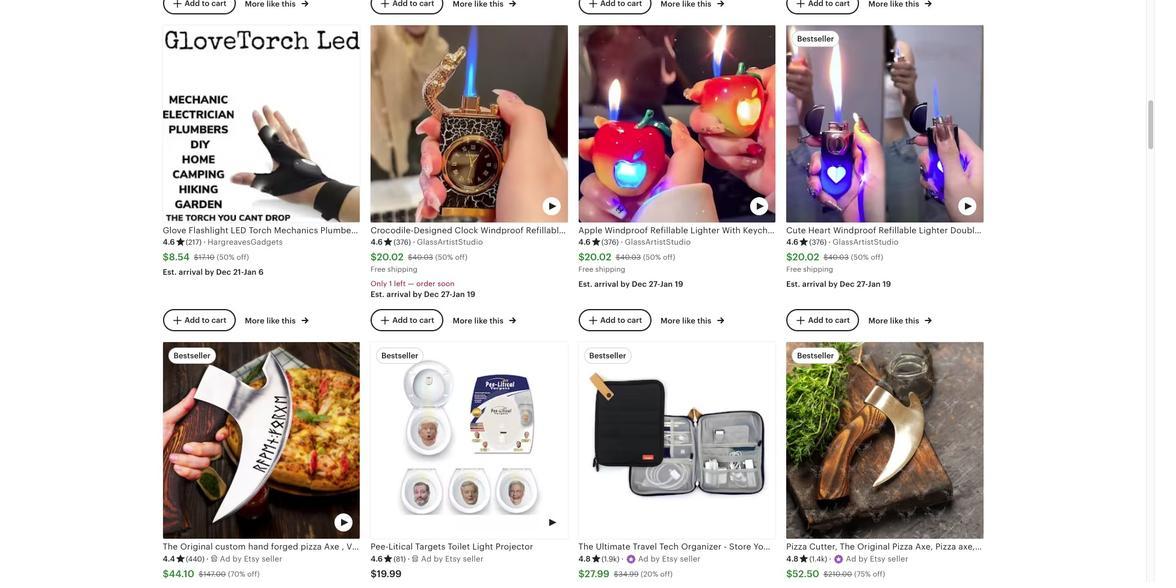 Task type: vqa. For each thing, say whether or not it's contained in the screenshot.
Sterling Silver Fingerprint Cufflink, Fingerprint Cuff Links, Groomsmen Fingerprint, Cufflinks Groomsmen Cufflinks, Gift For Him image
no



Task type: describe. For each thing, give the bounding box(es) containing it.
21-
[[233, 268, 244, 277]]

44.10
[[169, 569, 194, 580]]

the original custom hand forged pizza axe , viking pizza cutter axe , viking bearded camping axe, best birthday & anniversary gift for him image
[[163, 342, 360, 539]]

· for pizza cutter, the original pizza axe, pizza axe,  viking pizza cutter axe, slicer, ulu knife, chopper, gift for father image on the right of the page
[[829, 555, 832, 564]]

1 more like this link from the left
[[245, 314, 309, 327]]

by inside only 1 left — order soon est. arrival by dec 27-jan 19
[[413, 290, 422, 299]]

$ 8.54 $ 17.10 (50% off) est. arrival by dec 21-jan 6
[[163, 252, 264, 277]]

add to cart button for more like this link for cute heart windproof refillable lighter double flames shiny led light lighter cool gadget pocket lighter gift for girl women friend lighter image
[[786, 309, 859, 331]]

the ultimate travel tech organizer - store your cables, tech accessories, phone case, gadgets holder. carry-on cord keeper, cable organizer. image
[[579, 342, 776, 539]]

add for crocodile-designed clock windproof refillable lighter double flame lighter cool gadget pocket lighter gift for girl boy women friends gift image
[[392, 316, 408, 325]]

20.02 for apple windproof refillable lighter with keychain gradient colour apple lighter cool gadget pocket lighter christmas gift for men girl women image
[[585, 252, 612, 263]]

toilet
[[448, 542, 470, 552]]

more for 1st more like this link from left
[[245, 316, 265, 325]]

$ 52.50 $ 210.00 (75% off)
[[786, 569, 885, 580]]

(440)
[[186, 555, 205, 564]]

1 40.03 from the left
[[413, 253, 433, 262]]

off) inside $ 44.10 $ 147.00 (70% off)
[[247, 570, 260, 579]]

4.6 for add to cart button corresponding to 1st more like this link from left
[[163, 238, 175, 247]]

est. arrival by dec 27-jan 19 for add to cart button related to more like this link for cute heart windproof refillable lighter double flames shiny led light lighter cool gadget pocket lighter gift for girl women friend lighter image
[[786, 280, 891, 289]]

jan inside $ 8.54 $ 17.10 (50% off) est. arrival by dec 21-jan 6
[[244, 268, 257, 277]]

arrival inside $ 8.54 $ 17.10 (50% off) est. arrival by dec 21-jan 6
[[179, 268, 203, 277]]

· for the ultimate travel tech organizer - store your cables, tech accessories, phone case, gadgets holder. carry-on cord keeper, cable organizer. image
[[621, 555, 624, 564]]

(1.4k)
[[810, 555, 827, 564]]

pee-litical targets toilet light projector image
[[371, 342, 568, 539]]

to for add to cart button corresponding to more like this link for apple windproof refillable lighter with keychain gradient colour apple lighter cool gadget pocket lighter christmas gift for men girl women image
[[618, 316, 625, 325]]

(50% inside $ 8.54 $ 17.10 (50% off) est. arrival by dec 21-jan 6
[[217, 253, 235, 262]]

crocodile-designed clock windproof refillable lighter double flame lighter cool gadget pocket lighter gift for girl boy women friends gift image
[[371, 25, 568, 222]]

more for more like this link for apple windproof refillable lighter with keychain gradient colour apple lighter cool gadget pocket lighter christmas gift for men girl women image
[[661, 316, 680, 325]]

cart for more like this link for cute heart windproof refillable lighter double flames shiny led light lighter cool gadget pocket lighter gift for girl women friend lighter image
[[835, 316, 850, 325]]

4.6 for add to cart button related to more like this link for cute heart windproof refillable lighter double flames shiny led light lighter cool gadget pocket lighter gift for girl women friend lighter image
[[786, 238, 799, 247]]

1 20.02 from the left
[[377, 252, 404, 263]]

product video element for apple windproof refillable lighter with keychain gradient colour apple lighter cool gadget pocket lighter christmas gift for men girl women image
[[579, 25, 776, 222]]

product video element for the original custom hand forged pizza axe , viking pizza cutter axe , viking bearded camping axe, best birthday & anniversary gift for him image
[[163, 342, 360, 539]]

34.99
[[619, 570, 639, 579]]

8.54
[[169, 252, 190, 263]]

1 add to cart from the left
[[185, 316, 226, 325]]

pee-litical targets toilet light projector
[[371, 542, 533, 552]]

147.00
[[203, 570, 226, 579]]

product video element for cute heart windproof refillable lighter double flames shiny led light lighter cool gadget pocket lighter gift for girl women friend lighter image
[[786, 25, 984, 222]]

4.6 for crocodile-designed clock windproof refillable lighter double flame lighter cool gadget pocket lighter gift for girl boy women friends gift image more like this link's add to cart button
[[371, 238, 383, 247]]

· for the original custom hand forged pizza axe , viking pizza cutter axe , viking bearded camping axe, best birthday & anniversary gift for him image
[[206, 555, 209, 564]]

like for crocodile-designed clock windproof refillable lighter double flame lighter cool gadget pocket lighter gift for girl boy women friends gift image more like this link
[[474, 316, 488, 325]]

more like this link for apple windproof refillable lighter with keychain gradient colour apple lighter cool gadget pocket lighter christmas gift for men girl women image
[[661, 314, 724, 327]]

add to cart button for 1st more like this link from left
[[163, 309, 235, 331]]

left
[[394, 280, 406, 288]]

19.99
[[377, 569, 402, 580]]

add for apple windproof refillable lighter with keychain gradient colour apple lighter cool gadget pocket lighter christmas gift for men girl women image
[[600, 316, 616, 325]]

add to cart button for crocodile-designed clock windproof refillable lighter double flame lighter cool gadget pocket lighter gift for girl boy women friends gift image more like this link
[[371, 309, 443, 331]]

more like this for more like this link for apple windproof refillable lighter with keychain gradient colour apple lighter cool gadget pocket lighter christmas gift for men girl women image
[[661, 316, 714, 325]]

order
[[416, 280, 436, 288]]

free for add to cart button related to more like this link for cute heart windproof refillable lighter double flames shiny led light lighter cool gadget pocket lighter gift for girl women friend lighter image
[[786, 265, 801, 274]]

$ 44.10 $ 147.00 (70% off)
[[163, 569, 260, 580]]

(217)
[[186, 238, 202, 247]]

27- inside only 1 left — order soon est. arrival by dec 27-jan 19
[[441, 290, 452, 299]]

add to cart for apple windproof refillable lighter with keychain gradient colour apple lighter cool gadget pocket lighter christmas gift for men girl women image
[[600, 316, 642, 325]]

17.10
[[199, 253, 215, 262]]

(75%
[[854, 570, 871, 579]]

$ inside $ 44.10 $ 147.00 (70% off)
[[199, 570, 203, 579]]

4.4
[[163, 555, 175, 564]]

shipping for cute heart windproof refillable lighter double flames shiny led light lighter cool gadget pocket lighter gift for girl women friend lighter image
[[803, 265, 833, 274]]

1 free from the left
[[371, 265, 386, 274]]

19 for more like this link for apple windproof refillable lighter with keychain gradient colour apple lighter cool gadget pocket lighter christmas gift for men girl women image
[[675, 280, 683, 289]]

· for 'pee-litical targets toilet light projector' image
[[408, 555, 410, 564]]

4.8 for 27.99
[[579, 555, 591, 564]]

(70%
[[228, 570, 245, 579]]

52.50
[[793, 569, 820, 580]]

more for crocodile-designed clock windproof refillable lighter double flame lighter cool gadget pocket lighter gift for girl boy women friends gift image more like this link
[[453, 316, 473, 325]]

cart for crocodile-designed clock windproof refillable lighter double flame lighter cool gadget pocket lighter gift for girl boy women friends gift image more like this link
[[419, 316, 434, 325]]

free for add to cart button corresponding to more like this link for apple windproof refillable lighter with keychain gradient colour apple lighter cool gadget pocket lighter christmas gift for men girl women image
[[579, 265, 594, 274]]

off) inside $ 8.54 $ 17.10 (50% off) est. arrival by dec 21-jan 6
[[237, 253, 249, 262]]

this for 1st more like this link from left
[[282, 316, 296, 325]]

bestseller for (81)
[[382, 351, 418, 360]]

cart for more like this link for apple windproof refillable lighter with keychain gradient colour apple lighter cool gadget pocket lighter christmas gift for men girl women image
[[627, 316, 642, 325]]

19 inside only 1 left — order soon est. arrival by dec 27-jan 19
[[467, 290, 476, 299]]

light
[[472, 542, 493, 552]]

product video element for crocodile-designed clock windproof refillable lighter double flame lighter cool gadget pocket lighter gift for girl boy women friends gift image
[[371, 25, 568, 222]]

$ 27.99 $ 34.99 (20% off)
[[579, 569, 673, 580]]

litical
[[389, 542, 413, 552]]

dec inside only 1 left — order soon est. arrival by dec 27-jan 19
[[424, 290, 439, 299]]

$ inside the $ 27.99 $ 34.99 (20% off)
[[614, 570, 619, 579]]

off) inside $ 52.50 $ 210.00 (75% off)
[[873, 570, 885, 579]]

more like this for more like this link for cute heart windproof refillable lighter double flames shiny led light lighter cool gadget pocket lighter gift for girl women friend lighter image
[[869, 316, 922, 325]]

to for crocodile-designed clock windproof refillable lighter double flame lighter cool gadget pocket lighter gift for girl boy women friends gift image more like this link's add to cart button
[[410, 316, 417, 325]]



Task type: locate. For each thing, give the bounding box(es) containing it.
0 horizontal spatial 40.03
[[413, 253, 433, 262]]

more like this
[[245, 316, 298, 325], [453, 316, 506, 325], [661, 316, 714, 325], [869, 316, 922, 325]]

0 horizontal spatial est. arrival by dec 27-jan 19
[[579, 280, 683, 289]]

1 horizontal spatial shipping
[[595, 265, 626, 274]]

cute heart windproof refillable lighter double flames shiny led light lighter cool gadget pocket lighter gift for girl women friend lighter image
[[786, 25, 984, 222]]

add for cute heart windproof refillable lighter double flames shiny led light lighter cool gadget pocket lighter gift for girl women friend lighter image
[[808, 316, 824, 325]]

· for apple windproof refillable lighter with keychain gradient colour apple lighter cool gadget pocket lighter christmas gift for men girl women image
[[621, 238, 623, 247]]

$
[[163, 252, 169, 263], [371, 252, 377, 263], [579, 252, 585, 263], [786, 252, 793, 263], [194, 253, 199, 262], [408, 253, 413, 262], [616, 253, 620, 262], [824, 253, 828, 262], [163, 569, 169, 580], [371, 569, 377, 580], [579, 569, 585, 580], [786, 569, 793, 580], [199, 570, 203, 579], [614, 570, 619, 579], [824, 570, 828, 579]]

apple windproof refillable lighter with keychain gradient colour apple lighter cool gadget pocket lighter christmas gift for men girl women image
[[579, 25, 776, 222]]

1 more from the left
[[245, 316, 265, 325]]

27.99
[[585, 569, 610, 580]]

soon
[[438, 280, 455, 288]]

4 more like this from the left
[[869, 316, 922, 325]]

(376) for product video element related to crocodile-designed clock windproof refillable lighter double flame lighter cool gadget pocket lighter gift for girl boy women friends gift image
[[394, 238, 411, 247]]

this for more like this link for cute heart windproof refillable lighter double flames shiny led light lighter cool gadget pocket lighter gift for girl women friend lighter image
[[905, 316, 920, 325]]

4 add from the left
[[808, 316, 824, 325]]

product video element for 'pee-litical targets toilet light projector' image
[[371, 342, 568, 539]]

2 more like this from the left
[[453, 316, 506, 325]]

19
[[675, 280, 683, 289], [883, 280, 891, 289], [467, 290, 476, 299]]

4 add to cart from the left
[[808, 316, 850, 325]]

4.8 up 27.99
[[579, 555, 591, 564]]

2 like from the left
[[474, 316, 488, 325]]

1 horizontal spatial 19
[[675, 280, 683, 289]]

more
[[245, 316, 265, 325], [453, 316, 473, 325], [661, 316, 680, 325], [869, 316, 888, 325]]

1 horizontal spatial est. arrival by dec 27-jan 19
[[786, 280, 891, 289]]

1 horizontal spatial 40.03
[[620, 253, 641, 262]]

(50%
[[217, 253, 235, 262], [435, 253, 453, 262], [643, 253, 661, 262], [851, 253, 869, 262]]

0 horizontal spatial 4.8
[[579, 555, 591, 564]]

this for crocodile-designed clock windproof refillable lighter double flame lighter cool gadget pocket lighter gift for girl boy women friends gift image more like this link
[[490, 316, 504, 325]]

2 free from the left
[[579, 265, 594, 274]]

3 $ 20.02 $ 40.03 (50% off) free shipping from the left
[[786, 252, 883, 274]]

1 horizontal spatial 4.8
[[786, 555, 799, 564]]

est.
[[163, 268, 177, 277], [579, 280, 593, 289], [786, 280, 800, 289], [371, 290, 385, 299]]

2 more like this link from the left
[[453, 314, 517, 327]]

1 more like this from the left
[[245, 316, 298, 325]]

1 like from the left
[[267, 316, 280, 325]]

to for add to cart button corresponding to 1st more like this link from left
[[202, 316, 210, 325]]

to
[[202, 316, 210, 325], [410, 316, 417, 325], [618, 316, 625, 325], [826, 316, 833, 325]]

like for more like this link for cute heart windproof refillable lighter double flames shiny led light lighter cool gadget pocket lighter gift for girl women friend lighter image
[[890, 316, 904, 325]]

2 40.03 from the left
[[620, 253, 641, 262]]

2 add to cart button from the left
[[371, 309, 443, 331]]

2 more from the left
[[453, 316, 473, 325]]

20.02
[[377, 252, 404, 263], [585, 252, 612, 263], [793, 252, 820, 263]]

2 horizontal spatial (376)
[[809, 238, 827, 247]]

4 to from the left
[[826, 316, 833, 325]]

off)
[[237, 253, 249, 262], [455, 253, 468, 262], [663, 253, 675, 262], [871, 253, 883, 262], [247, 570, 260, 579], [660, 570, 673, 579], [873, 570, 885, 579]]

2 horizontal spatial 27-
[[857, 280, 868, 289]]

40.03 for apple windproof refillable lighter with keychain gradient colour apple lighter cool gadget pocket lighter christmas gift for men girl women image
[[620, 253, 641, 262]]

jan inside only 1 left — order soon est. arrival by dec 27-jan 19
[[452, 290, 465, 299]]

1 this from the left
[[282, 316, 296, 325]]

(376) for product video element associated with cute heart windproof refillable lighter double flames shiny led light lighter cool gadget pocket lighter gift for girl women friend lighter image
[[809, 238, 827, 247]]

—
[[408, 280, 414, 288]]

arrival
[[179, 268, 203, 277], [595, 280, 619, 289], [802, 280, 827, 289], [387, 290, 411, 299]]

4 this from the left
[[905, 316, 920, 325]]

4.6 for add to cart button corresponding to more like this link for apple windproof refillable lighter with keychain gradient colour apple lighter cool gadget pocket lighter christmas gift for men girl women image
[[579, 238, 591, 247]]

3 more like this link from the left
[[661, 314, 724, 327]]

27- for add to cart button corresponding to more like this link for apple windproof refillable lighter with keychain gradient colour apple lighter cool gadget pocket lighter christmas gift for men girl women image
[[649, 280, 660, 289]]

add to cart
[[185, 316, 226, 325], [392, 316, 434, 325], [600, 316, 642, 325], [808, 316, 850, 325]]

1 shipping from the left
[[388, 265, 418, 274]]

2 horizontal spatial 40.03
[[828, 253, 849, 262]]

bestseller
[[797, 34, 834, 43], [174, 351, 211, 360], [382, 351, 418, 360], [589, 351, 626, 360], [797, 351, 834, 360]]

(20%
[[641, 570, 658, 579]]

3 to from the left
[[618, 316, 625, 325]]

3 more from the left
[[661, 316, 680, 325]]

by
[[205, 268, 214, 277], [621, 280, 630, 289], [829, 280, 838, 289], [413, 290, 422, 299]]

1 cart from the left
[[211, 316, 226, 325]]

bestseller for (440)
[[174, 351, 211, 360]]

· for crocodile-designed clock windproof refillable lighter double flame lighter cool gadget pocket lighter gift for girl boy women friends gift image
[[413, 238, 415, 247]]

(81)
[[394, 555, 406, 564]]

$ inside $ 52.50 $ 210.00 (75% off)
[[824, 570, 828, 579]]

0 horizontal spatial $ 20.02 $ 40.03 (50% off) free shipping
[[371, 252, 468, 274]]

2 4.8 from the left
[[786, 555, 799, 564]]

2 $ 20.02 $ 40.03 (50% off) free shipping from the left
[[579, 252, 675, 274]]

3 add from the left
[[600, 316, 616, 325]]

2 horizontal spatial shipping
[[803, 265, 833, 274]]

glove flashlight led torch mechanics plumbers diy camping fishing outdoors cool gadget great gift for dads boyfriends teens xtra bright image
[[163, 25, 360, 222]]

2 to from the left
[[410, 316, 417, 325]]

2 horizontal spatial 20.02
[[793, 252, 820, 263]]

2 cart from the left
[[419, 316, 434, 325]]

27- for add to cart button related to more like this link for cute heart windproof refillable lighter double flames shiny led light lighter cool gadget pocket lighter gift for girl women friend lighter image
[[857, 280, 868, 289]]

27-
[[649, 280, 660, 289], [857, 280, 868, 289], [441, 290, 452, 299]]

2 horizontal spatial free
[[786, 265, 801, 274]]

3 cart from the left
[[627, 316, 642, 325]]

$ 19.99
[[371, 569, 402, 580]]

3 add to cart button from the left
[[579, 309, 651, 331]]

1 add from the left
[[185, 316, 200, 325]]

3 (50% from the left
[[643, 253, 661, 262]]

3 20.02 from the left
[[793, 252, 820, 263]]

0 horizontal spatial 19
[[467, 290, 476, 299]]

$ 20.02 $ 40.03 (50% off) free shipping
[[371, 252, 468, 274], [579, 252, 675, 274], [786, 252, 883, 274]]

1 add to cart button from the left
[[163, 309, 235, 331]]

dec
[[216, 268, 231, 277], [632, 280, 647, 289], [840, 280, 855, 289], [424, 290, 439, 299]]

cart
[[211, 316, 226, 325], [419, 316, 434, 325], [627, 316, 642, 325], [835, 316, 850, 325]]

3 (376) from the left
[[809, 238, 827, 247]]

4.8 up 52.50
[[786, 555, 799, 564]]

4 (50% from the left
[[851, 253, 869, 262]]

pizza cutter, the original pizza axe, pizza axe,  viking pizza cutter axe, slicer, ulu knife, chopper, gift for father image
[[786, 342, 984, 539]]

40.03
[[413, 253, 433, 262], [620, 253, 641, 262], [828, 253, 849, 262]]

6
[[259, 268, 264, 277]]

2 this from the left
[[490, 316, 504, 325]]

0 horizontal spatial free
[[371, 265, 386, 274]]

1 (376) from the left
[[394, 238, 411, 247]]

1
[[389, 280, 392, 288]]

add
[[185, 316, 200, 325], [392, 316, 408, 325], [600, 316, 616, 325], [808, 316, 824, 325]]

(1.9k)
[[602, 555, 620, 564]]

· for cute heart windproof refillable lighter double flames shiny led light lighter cool gadget pocket lighter gift for girl women friend lighter image
[[829, 238, 831, 247]]

(376)
[[394, 238, 411, 247], [602, 238, 619, 247], [809, 238, 827, 247]]

3 more like this from the left
[[661, 316, 714, 325]]

2 (50% from the left
[[435, 253, 453, 262]]

free
[[371, 265, 386, 274], [579, 265, 594, 274], [786, 265, 801, 274]]

add to cart for cute heart windproof refillable lighter double flames shiny led light lighter cool gadget pocket lighter gift for girl women friend lighter image
[[808, 316, 850, 325]]

est. inside $ 8.54 $ 17.10 (50% off) est. arrival by dec 21-jan 6
[[163, 268, 177, 277]]

dec inside $ 8.54 $ 17.10 (50% off) est. arrival by dec 21-jan 6
[[216, 268, 231, 277]]

more for more like this link for cute heart windproof refillable lighter double flames shiny led light lighter cool gadget pocket lighter gift for girl women friend lighter image
[[869, 316, 888, 325]]

more like this for crocodile-designed clock windproof refillable lighter double flame lighter cool gadget pocket lighter gift for girl boy women friends gift image more like this link
[[453, 316, 506, 325]]

1 4.8 from the left
[[579, 555, 591, 564]]

3 40.03 from the left
[[828, 253, 849, 262]]

4 more like this link from the left
[[869, 314, 932, 327]]

more like this link
[[245, 314, 309, 327], [453, 314, 517, 327], [661, 314, 724, 327], [869, 314, 932, 327]]

this for more like this link for apple windproof refillable lighter with keychain gradient colour apple lighter cool gadget pocket lighter christmas gift for men girl women image
[[698, 316, 712, 325]]

2 shipping from the left
[[595, 265, 626, 274]]

targets
[[415, 542, 446, 552]]

more like this link for cute heart windproof refillable lighter double flames shiny led light lighter cool gadget pocket lighter gift for girl women friend lighter image
[[869, 314, 932, 327]]

3 like from the left
[[682, 316, 696, 325]]

0 horizontal spatial (376)
[[394, 238, 411, 247]]

0 horizontal spatial 27-
[[441, 290, 452, 299]]

to for add to cart button related to more like this link for cute heart windproof refillable lighter double flames shiny led light lighter cool gadget pocket lighter gift for girl women friend lighter image
[[826, 316, 833, 325]]

19 for more like this link for cute heart windproof refillable lighter double flames shiny led light lighter cool gadget pocket lighter gift for girl women friend lighter image
[[883, 280, 891, 289]]

4.8
[[579, 555, 591, 564], [786, 555, 799, 564]]

1 to from the left
[[202, 316, 210, 325]]

40.03 for cute heart windproof refillable lighter double flames shiny led light lighter cool gadget pocket lighter gift for girl women friend lighter image
[[828, 253, 849, 262]]

2 add to cart from the left
[[392, 316, 434, 325]]

est. inside only 1 left — order soon est. arrival by dec 27-jan 19
[[371, 290, 385, 299]]

1 horizontal spatial $ 20.02 $ 40.03 (50% off) free shipping
[[579, 252, 675, 274]]

4.6
[[163, 238, 175, 247], [371, 238, 383, 247], [579, 238, 591, 247], [786, 238, 799, 247], [371, 555, 383, 564]]

shipping
[[388, 265, 418, 274], [595, 265, 626, 274], [803, 265, 833, 274]]

cart for 1st more like this link from left
[[211, 316, 226, 325]]

est. arrival by dec 27-jan 19
[[579, 280, 683, 289], [786, 280, 891, 289]]

2 20.02 from the left
[[585, 252, 612, 263]]

4 more from the left
[[869, 316, 888, 325]]

4.8 for 52.50
[[786, 555, 799, 564]]

2 add from the left
[[392, 316, 408, 325]]

3 free from the left
[[786, 265, 801, 274]]

1 horizontal spatial 27-
[[649, 280, 660, 289]]

by inside $ 8.54 $ 17.10 (50% off) est. arrival by dec 21-jan 6
[[205, 268, 214, 277]]

more like this link for crocodile-designed clock windproof refillable lighter double flame lighter cool gadget pocket lighter gift for girl boy women friends gift image
[[453, 314, 517, 327]]

1 horizontal spatial 20.02
[[585, 252, 612, 263]]

only
[[371, 280, 387, 288]]

1 (50% from the left
[[217, 253, 235, 262]]

est. arrival by dec 27-jan 19 for add to cart button corresponding to more like this link for apple windproof refillable lighter with keychain gradient colour apple lighter cool gadget pocket lighter christmas gift for men girl women image
[[579, 280, 683, 289]]

like for 1st more like this link from left
[[267, 316, 280, 325]]

add to cart button
[[163, 309, 235, 331], [371, 309, 443, 331], [579, 309, 651, 331], [786, 309, 859, 331]]

add to cart for crocodile-designed clock windproof refillable lighter double flame lighter cool gadget pocket lighter gift for girl boy women friends gift image
[[392, 316, 434, 325]]

pee-
[[371, 542, 389, 552]]

add to cart button for more like this link for apple windproof refillable lighter with keychain gradient colour apple lighter cool gadget pocket lighter christmas gift for men girl women image
[[579, 309, 651, 331]]

like for more like this link for apple windproof refillable lighter with keychain gradient colour apple lighter cool gadget pocket lighter christmas gift for men girl women image
[[682, 316, 696, 325]]

2 (376) from the left
[[602, 238, 619, 247]]

this
[[282, 316, 296, 325], [490, 316, 504, 325], [698, 316, 712, 325], [905, 316, 920, 325]]

more like this for 1st more like this link from left
[[245, 316, 298, 325]]

bestseller for (376)
[[797, 34, 834, 43]]

0 horizontal spatial shipping
[[388, 265, 418, 274]]

product video element
[[371, 25, 568, 222], [579, 25, 776, 222], [786, 25, 984, 222], [163, 342, 360, 539], [371, 342, 568, 539]]

like
[[267, 316, 280, 325], [474, 316, 488, 325], [682, 316, 696, 325], [890, 316, 904, 325]]

off) inside the $ 27.99 $ 34.99 (20% off)
[[660, 570, 673, 579]]

$ 20.02 $ 40.03 (50% off) free shipping for apple windproof refillable lighter with keychain gradient colour apple lighter cool gadget pocket lighter christmas gift for men girl women image
[[579, 252, 675, 274]]

2 est. arrival by dec 27-jan 19 from the left
[[786, 280, 891, 289]]

projector
[[496, 542, 533, 552]]

4 cart from the left
[[835, 316, 850, 325]]

3 shipping from the left
[[803, 265, 833, 274]]

210.00
[[828, 570, 852, 579]]

0 horizontal spatial 20.02
[[377, 252, 404, 263]]

$ 20.02 $ 40.03 (50% off) free shipping for cute heart windproof refillable lighter double flames shiny led light lighter cool gadget pocket lighter gift for girl women friend lighter image
[[786, 252, 883, 274]]

4 like from the left
[[890, 316, 904, 325]]

only 1 left — order soon est. arrival by dec 27-jan 19
[[371, 280, 476, 299]]

3 add to cart from the left
[[600, 316, 642, 325]]

1 horizontal spatial free
[[579, 265, 594, 274]]

·
[[203, 238, 206, 247], [413, 238, 415, 247], [621, 238, 623, 247], [829, 238, 831, 247], [206, 555, 209, 564], [408, 555, 410, 564], [621, 555, 624, 564], [829, 555, 832, 564]]

2 horizontal spatial $ 20.02 $ 40.03 (50% off) free shipping
[[786, 252, 883, 274]]

4 add to cart button from the left
[[786, 309, 859, 331]]

2 horizontal spatial 19
[[883, 280, 891, 289]]

1 horizontal spatial (376)
[[602, 238, 619, 247]]

shipping for apple windproof refillable lighter with keychain gradient colour apple lighter cool gadget pocket lighter christmas gift for men girl women image
[[595, 265, 626, 274]]

jan
[[244, 268, 257, 277], [660, 280, 673, 289], [868, 280, 881, 289], [452, 290, 465, 299]]

(376) for apple windproof refillable lighter with keychain gradient colour apple lighter cool gadget pocket lighter christmas gift for men girl women image's product video element
[[602, 238, 619, 247]]

1 est. arrival by dec 27-jan 19 from the left
[[579, 280, 683, 289]]

3 this from the left
[[698, 316, 712, 325]]

20.02 for cute heart windproof refillable lighter double flames shiny led light lighter cool gadget pocket lighter gift for girl women friend lighter image
[[793, 252, 820, 263]]

1 $ 20.02 $ 40.03 (50% off) free shipping from the left
[[371, 252, 468, 274]]

arrival inside only 1 left — order soon est. arrival by dec 27-jan 19
[[387, 290, 411, 299]]



